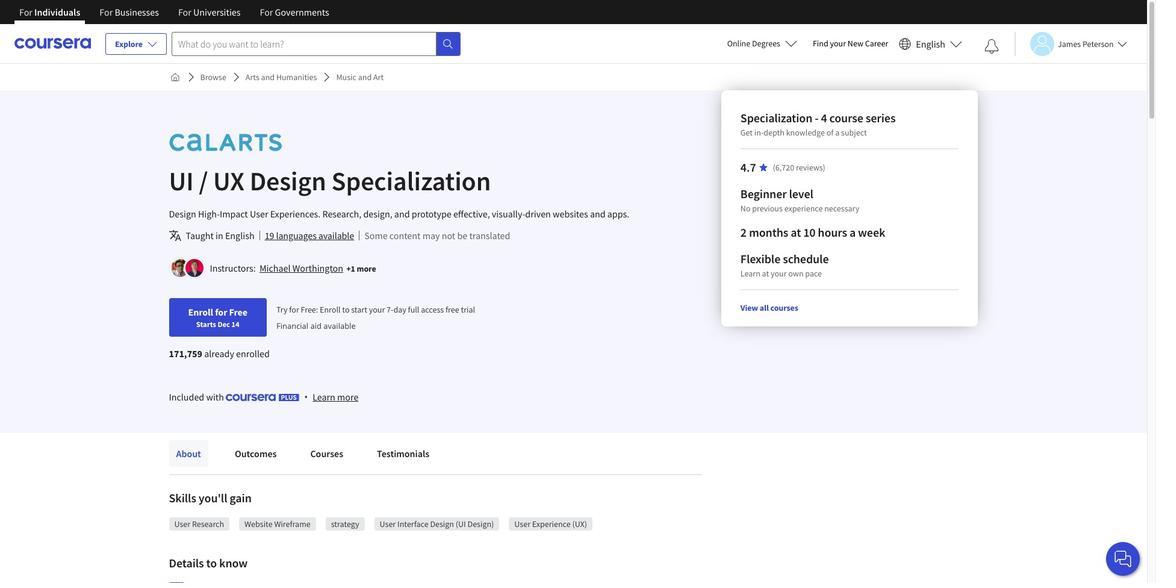 Task type: locate. For each thing, give the bounding box(es) containing it.
available inside button
[[319, 229, 354, 242]]

michael worthington image
[[171, 259, 189, 277]]

california institute of the arts image
[[169, 129, 282, 156]]

effective,
[[453, 208, 490, 220]]

learn right the •
[[313, 391, 335, 403]]

more
[[357, 263, 376, 274], [337, 391, 359, 403]]

a
[[835, 127, 840, 138], [850, 225, 856, 240]]

with
[[206, 391, 224, 403]]

1 horizontal spatial enroll
[[320, 304, 341, 315]]

your
[[830, 38, 846, 49], [771, 268, 787, 279], [369, 304, 385, 315]]

enroll up starts
[[188, 306, 213, 318]]

4 for from the left
[[260, 6, 273, 18]]

for for businesses
[[100, 6, 113, 18]]

2 vertical spatial design
[[430, 519, 454, 529]]

0 vertical spatial specialization
[[741, 110, 813, 125]]

2 vertical spatial your
[[369, 304, 385, 315]]

enroll inside the try for free: enroll to start your 7-day full access free trial financial aid available
[[320, 304, 341, 315]]

your left 7-
[[369, 304, 385, 315]]

for inside the enroll for free starts dec 14
[[215, 306, 227, 318]]

0 horizontal spatial your
[[369, 304, 385, 315]]

1 vertical spatial available
[[324, 320, 356, 331]]

(ui
[[456, 519, 466, 529]]

0 horizontal spatial at
[[762, 268, 769, 279]]

experience
[[532, 519, 571, 529]]

ui / ux design specialization
[[169, 164, 491, 198]]

for left 'businesses'
[[100, 6, 113, 18]]

0 vertical spatial to
[[342, 304, 350, 315]]

your right find
[[830, 38, 846, 49]]

online degrees
[[727, 38, 781, 49]]

1 vertical spatial at
[[762, 268, 769, 279]]

previous
[[752, 203, 783, 214]]

for for try
[[289, 304, 299, 315]]

+1 more button
[[346, 263, 376, 275]]

new
[[848, 38, 864, 49]]

None search field
[[172, 32, 461, 56]]

find your new career link
[[807, 36, 895, 51]]

1 vertical spatial design
[[169, 208, 196, 220]]

more right +1
[[357, 263, 376, 274]]

hours
[[818, 225, 847, 240]]

translated
[[469, 229, 510, 242]]

for
[[289, 304, 299, 315], [215, 306, 227, 318]]

1 vertical spatial learn
[[313, 391, 335, 403]]

in-
[[755, 127, 764, 138]]

0 vertical spatial english
[[916, 38, 946, 50]]

included
[[169, 391, 204, 403]]

to left start
[[342, 304, 350, 315]]

1 horizontal spatial a
[[850, 225, 856, 240]]

chat with us image
[[1114, 549, 1133, 569]]

1 horizontal spatial for
[[289, 304, 299, 315]]

a left week
[[850, 225, 856, 240]]

for left governments
[[260, 6, 273, 18]]

user left research
[[174, 519, 190, 529]]

2 for from the left
[[100, 6, 113, 18]]

website
[[245, 519, 273, 529]]

english right in
[[225, 229, 255, 242]]

and
[[261, 72, 275, 83], [358, 72, 372, 83], [394, 208, 410, 220], [590, 208, 606, 220]]

months
[[749, 225, 789, 240]]

0 vertical spatial design
[[250, 164, 326, 198]]

1 horizontal spatial specialization
[[741, 110, 813, 125]]

your inside the try for free: enroll to start your 7-day full access free trial financial aid available
[[369, 304, 385, 315]]

1 horizontal spatial to
[[342, 304, 350, 315]]

some content may not be translated
[[364, 229, 510, 242]]

ui
[[169, 164, 194, 198]]

1 vertical spatial more
[[337, 391, 359, 403]]

at down flexible
[[762, 268, 769, 279]]

to inside the try for free: enroll to start your 7-day full access free trial financial aid available
[[342, 304, 350, 315]]

about
[[176, 447, 201, 460]]

financial
[[276, 320, 308, 331]]

for right try
[[289, 304, 299, 315]]

necessary
[[825, 203, 860, 214]]

design left "high-"
[[169, 208, 196, 220]]

enroll right free:
[[320, 304, 341, 315]]

prototype
[[412, 208, 452, 220]]

0 horizontal spatial learn
[[313, 391, 335, 403]]

course
[[830, 110, 864, 125]]

0 vertical spatial your
[[830, 38, 846, 49]]

english
[[916, 38, 946, 50], [225, 229, 255, 242]]

at
[[791, 225, 801, 240], [762, 268, 769, 279]]

instructors:
[[210, 262, 256, 274]]

beginner
[[741, 186, 787, 201]]

user left interface on the left bottom
[[380, 519, 396, 529]]

available right aid
[[324, 320, 356, 331]]

testimonials
[[377, 447, 430, 460]]

14
[[231, 319, 239, 329]]

user for user interface design (ui design)
[[380, 519, 396, 529]]

0 horizontal spatial a
[[835, 127, 840, 138]]

your left own
[[771, 268, 787, 279]]

try
[[276, 304, 288, 315]]

1 vertical spatial a
[[850, 225, 856, 240]]

1 for from the left
[[19, 6, 32, 18]]

3 for from the left
[[178, 6, 191, 18]]

view
[[741, 302, 758, 313]]

explore button
[[105, 33, 167, 55]]

roman jaster image
[[185, 259, 203, 277]]

0 horizontal spatial to
[[206, 555, 217, 570]]

more right the •
[[337, 391, 359, 403]]

and up 'content'
[[394, 208, 410, 220]]

for left universities
[[178, 6, 191, 18]]

subject
[[841, 127, 867, 138]]

for for universities
[[178, 6, 191, 18]]

+1
[[346, 263, 355, 274]]

0 horizontal spatial enroll
[[188, 306, 213, 318]]

(6,720
[[773, 162, 794, 173]]

english right career
[[916, 38, 946, 50]]

for up dec
[[215, 306, 227, 318]]

2 horizontal spatial design
[[430, 519, 454, 529]]

0 vertical spatial at
[[791, 225, 801, 240]]

0 vertical spatial a
[[835, 127, 840, 138]]

start
[[351, 304, 367, 315]]

visually-
[[492, 208, 525, 220]]

a right of
[[835, 127, 840, 138]]

businesses
[[115, 6, 159, 18]]

available inside the try for free: enroll to start your 7-day full access free trial financial aid available
[[324, 320, 356, 331]]

for inside the try for free: enroll to start your 7-day full access free trial financial aid available
[[289, 304, 299, 315]]

website wireframe
[[245, 519, 311, 529]]

aid
[[310, 320, 322, 331]]

learn down flexible
[[741, 268, 761, 279]]

languages
[[276, 229, 317, 242]]

0 vertical spatial more
[[357, 263, 376, 274]]

design up experiences. on the top of the page
[[250, 164, 326, 198]]

free:
[[301, 304, 318, 315]]

specialization up depth
[[741, 110, 813, 125]]

19 languages available button
[[265, 228, 354, 243]]

design left (ui
[[430, 519, 454, 529]]

coursera image
[[14, 34, 91, 53]]

for for enroll
[[215, 306, 227, 318]]

online degrees button
[[718, 30, 807, 57]]

instructors: michael worthington +1 more
[[210, 262, 376, 274]]

free
[[446, 304, 459, 315]]

user
[[250, 208, 268, 220], [174, 519, 190, 529], [380, 519, 396, 529], [515, 519, 531, 529]]

0 vertical spatial available
[[319, 229, 354, 242]]

dec
[[218, 319, 230, 329]]

10
[[804, 225, 816, 240]]

skills you'll gain
[[169, 490, 252, 505]]

learn inside • learn more
[[313, 391, 335, 403]]

arts and humanities
[[246, 72, 317, 83]]

free
[[229, 306, 248, 318]]

for
[[19, 6, 32, 18], [100, 6, 113, 18], [178, 6, 191, 18], [260, 6, 273, 18]]

outcomes link
[[228, 440, 284, 467]]

• learn more
[[304, 390, 359, 404]]

and left apps.
[[590, 208, 606, 220]]

2 months at 10 hours a week
[[741, 225, 886, 240]]

no
[[741, 203, 751, 214]]

19
[[265, 229, 274, 242]]

english inside button
[[916, 38, 946, 50]]

in
[[216, 229, 223, 242]]

1 horizontal spatial learn
[[741, 268, 761, 279]]

0 horizontal spatial for
[[215, 306, 227, 318]]

0 horizontal spatial english
[[225, 229, 255, 242]]

1 horizontal spatial your
[[771, 268, 787, 279]]

0 vertical spatial learn
[[741, 268, 761, 279]]

included with
[[169, 391, 226, 403]]

1 vertical spatial your
[[771, 268, 787, 279]]

to left know
[[206, 555, 217, 570]]

1 horizontal spatial at
[[791, 225, 801, 240]]

learn
[[741, 268, 761, 279], [313, 391, 335, 403]]

for for individuals
[[19, 6, 32, 18]]

reviews)
[[796, 162, 826, 173]]

1 horizontal spatial english
[[916, 38, 946, 50]]

7-
[[387, 304, 394, 315]]

available down research,
[[319, 229, 354, 242]]

english button
[[895, 24, 967, 63]]

you'll
[[199, 490, 227, 505]]

•
[[304, 390, 308, 404]]

0 horizontal spatial specialization
[[332, 164, 491, 198]]

What do you want to learn? text field
[[172, 32, 437, 56]]

details
[[169, 555, 204, 570]]

music and art
[[336, 72, 384, 83]]

for left the individuals
[[19, 6, 32, 18]]

day
[[394, 304, 406, 315]]

about link
[[169, 440, 208, 467]]

specialization up design high-impact user experiences. research, design, and prototype effective, visually-driven websites and apps.
[[332, 164, 491, 198]]

user left 'experience'
[[515, 519, 531, 529]]

at left 10
[[791, 225, 801, 240]]

4.7
[[741, 160, 756, 175]]

user for user research
[[174, 519, 190, 529]]



Task type: describe. For each thing, give the bounding box(es) containing it.
flexible
[[741, 251, 781, 266]]

depth
[[764, 127, 785, 138]]

humanities
[[276, 72, 317, 83]]

courses
[[310, 447, 343, 460]]

arts
[[246, 72, 259, 83]]

get
[[741, 127, 753, 138]]

research
[[192, 519, 224, 529]]

interface
[[398, 519, 429, 529]]

1 horizontal spatial design
[[250, 164, 326, 198]]

art
[[373, 72, 384, 83]]

strategy
[[331, 519, 359, 529]]

experience
[[785, 203, 823, 214]]

more inside • learn more
[[337, 391, 359, 403]]

degrees
[[752, 38, 781, 49]]

enrolled
[[236, 348, 270, 360]]

be
[[457, 229, 467, 242]]

governments
[[275, 6, 329, 18]]

2 horizontal spatial your
[[830, 38, 846, 49]]

wireframe
[[274, 519, 311, 529]]

apps.
[[608, 208, 630, 220]]

know
[[219, 555, 248, 570]]

find
[[813, 38, 829, 49]]

of
[[827, 127, 834, 138]]

0 horizontal spatial design
[[169, 208, 196, 220]]

specialization inside specialization - 4 course series get in-depth knowledge of a subject
[[741, 110, 813, 125]]

view all courses link
[[741, 302, 799, 313]]

courses
[[771, 302, 799, 313]]

week
[[858, 225, 886, 240]]

find your new career
[[813, 38, 889, 49]]

1 vertical spatial to
[[206, 555, 217, 570]]

gain
[[230, 490, 252, 505]]

19 languages available
[[265, 229, 354, 242]]

learn more link
[[313, 390, 359, 404]]

full
[[408, 304, 419, 315]]

design,
[[363, 208, 392, 220]]

design high-impact user experiences. research, design, and prototype effective, visually-driven websites and apps.
[[169, 208, 630, 220]]

research,
[[323, 208, 361, 220]]

view all courses
[[741, 302, 799, 313]]

1 vertical spatial specialization
[[332, 164, 491, 198]]

2
[[741, 225, 747, 240]]

browse
[[200, 72, 226, 83]]

music
[[336, 72, 356, 83]]

user interface design (ui design)
[[380, 519, 494, 529]]

james peterson
[[1058, 38, 1114, 49]]

your inside flexible schedule learn at your own pace
[[771, 268, 787, 279]]

driven
[[525, 208, 551, 220]]

and right arts at the left top of the page
[[261, 72, 275, 83]]

courses link
[[303, 440, 351, 467]]

financial aid available button
[[276, 320, 356, 331]]

learn inside flexible schedule learn at your own pace
[[741, 268, 761, 279]]

peterson
[[1083, 38, 1114, 49]]

at inside flexible schedule learn at your own pace
[[762, 268, 769, 279]]

explore
[[115, 39, 143, 49]]

james peterson button
[[1015, 32, 1127, 56]]

some
[[364, 229, 388, 242]]

and left the art in the left of the page
[[358, 72, 372, 83]]

(6,720 reviews)
[[773, 162, 826, 173]]

all
[[760, 302, 769, 313]]

details to know
[[169, 555, 248, 570]]

michael worthington link
[[260, 262, 343, 274]]

user up 19
[[250, 208, 268, 220]]

home image
[[170, 72, 180, 82]]

career
[[865, 38, 889, 49]]

try for free: enroll to start your 7-day full access free trial financial aid available
[[276, 304, 475, 331]]

specialization - 4 course series get in-depth knowledge of a subject
[[741, 110, 896, 138]]

coursera plus image
[[226, 394, 299, 401]]

universities
[[193, 6, 241, 18]]

user for user experience (ux)
[[515, 519, 531, 529]]

user experience (ux)
[[515, 519, 587, 529]]

1 vertical spatial english
[[225, 229, 255, 242]]

for for governments
[[260, 6, 273, 18]]

online
[[727, 38, 751, 49]]

enroll inside the enroll for free starts dec 14
[[188, 306, 213, 318]]

impact
[[220, 208, 248, 220]]

beginner level no previous experience necessary
[[741, 186, 860, 214]]

music and art link
[[331, 66, 389, 88]]

(ux)
[[572, 519, 587, 529]]

browse link
[[195, 66, 231, 88]]

more inside instructors: michael worthington +1 more
[[357, 263, 376, 274]]

access
[[421, 304, 444, 315]]

high-
[[198, 208, 220, 220]]

content
[[390, 229, 421, 242]]

for individuals
[[19, 6, 80, 18]]

michael
[[260, 262, 291, 274]]

websites
[[553, 208, 588, 220]]

series
[[866, 110, 896, 125]]

for businesses
[[100, 6, 159, 18]]

show notifications image
[[985, 39, 999, 54]]

james
[[1058, 38, 1081, 49]]

/
[[199, 164, 208, 198]]

a inside specialization - 4 course series get in-depth knowledge of a subject
[[835, 127, 840, 138]]

banner navigation
[[10, 0, 339, 33]]



Task type: vqa. For each thing, say whether or not it's contained in the screenshot.
the Country Code + Phone Number phone field
no



